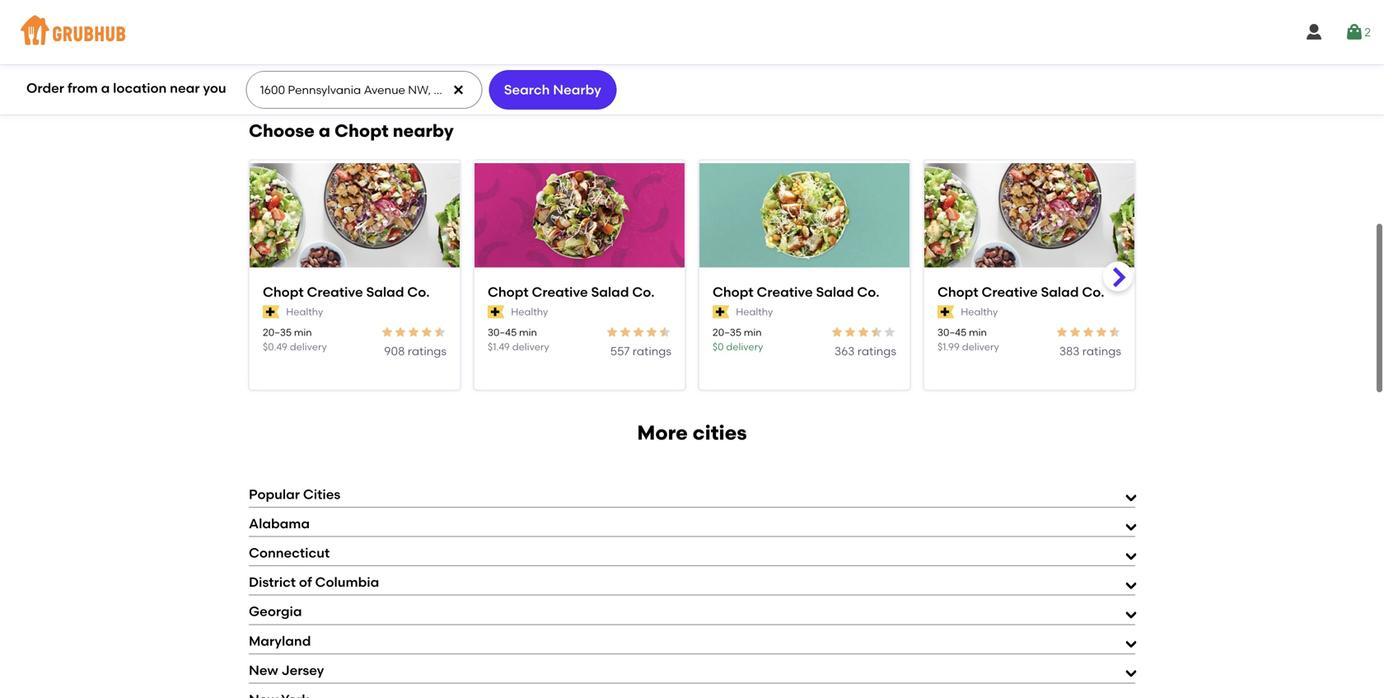 Task type: vqa. For each thing, say whether or not it's contained in the screenshot.
3rd ratings
yes



Task type: describe. For each thing, give the bounding box(es) containing it.
subscription pass image for 383
[[938, 305, 955, 319]]

cities
[[693, 421, 747, 445]]

svg image inside 2 "button"
[[1345, 22, 1365, 42]]

from
[[67, 80, 98, 96]]

cities
[[303, 486, 341, 502]]

more cities
[[637, 421, 747, 445]]

ratings for 557 ratings
[[633, 344, 672, 358]]

co. for 383
[[1082, 284, 1105, 300]]

subscription pass image for 908
[[263, 305, 280, 319]]

908
[[384, 344, 405, 358]]

908 ratings
[[384, 344, 447, 358]]

new jersey
[[249, 662, 324, 678]]

delivery for 908 ratings
[[290, 341, 327, 353]]

383
[[1060, 344, 1080, 358]]

jersey
[[281, 662, 324, 678]]

svg image
[[1305, 22, 1325, 42]]

order
[[26, 80, 64, 96]]

creative for 363
[[757, 284, 813, 300]]

chopt creative salad co. for 557 ratings
[[488, 284, 655, 300]]

ratings for 363 ratings
[[858, 344, 897, 358]]

chopt creative salad co. logo image for 363 ratings
[[700, 163, 910, 267]]

salad for 908 ratings
[[366, 284, 404, 300]]

salad for 363 ratings
[[816, 284, 854, 300]]

co. for 908
[[407, 284, 430, 300]]

maryland
[[249, 633, 311, 649]]

0 vertical spatial a
[[101, 80, 110, 96]]

nearby
[[393, 121, 454, 142]]

chopt for 908
[[263, 284, 304, 300]]

30–45 min $1.49 delivery
[[488, 326, 549, 353]]

subscription pass image for 363
[[713, 305, 730, 319]]

nearby
[[553, 82, 602, 98]]

$1.49
[[488, 341, 510, 353]]

min for 363 ratings
[[744, 326, 762, 338]]

min for 557 ratings
[[519, 326, 537, 338]]

delivery for 363 ratings
[[726, 341, 764, 353]]

$1.99
[[938, 341, 960, 353]]

search nearby
[[504, 82, 602, 98]]

min for 383 ratings
[[969, 326, 987, 338]]

alabama
[[249, 516, 310, 532]]

healthy for 363 ratings
[[736, 306, 773, 318]]

20–35 min $0 delivery
[[713, 326, 764, 353]]

363 ratings
[[835, 344, 897, 358]]

ratings for 908 ratings
[[408, 344, 447, 358]]

connecticut
[[249, 545, 330, 561]]

20–35 min $0.49 delivery
[[263, 326, 327, 353]]

search
[[504, 82, 550, 98]]

chopt creative salad co. for 363 ratings
[[713, 284, 880, 300]]

creative for 383
[[982, 284, 1038, 300]]

you
[[203, 80, 226, 96]]

of
[[299, 574, 312, 590]]

choose
[[249, 121, 315, 142]]

more
[[637, 421, 688, 445]]

near
[[170, 80, 200, 96]]

healthy for 908 ratings
[[286, 306, 323, 318]]

30–45 for 383 ratings
[[938, 326, 967, 338]]



Task type: locate. For each thing, give the bounding box(es) containing it.
chopt creative salad co. logo image for 383 ratings
[[925, 163, 1135, 267]]

salad for 383 ratings
[[1041, 284, 1079, 300]]

delivery inside 30–45 min $1.49 delivery
[[512, 341, 549, 353]]

co. for 363
[[857, 284, 880, 300]]

creative up 30–45 min $1.99 delivery
[[982, 284, 1038, 300]]

delivery right $1.49 at the left of page
[[512, 341, 549, 353]]

min inside 30–45 min $1.99 delivery
[[969, 326, 987, 338]]

chopt up 20–35 min $0.49 delivery
[[263, 284, 304, 300]]

district
[[249, 574, 296, 590]]

delivery right $0.49
[[290, 341, 327, 353]]

chopt creative salad co. link up the 383
[[938, 283, 1122, 301]]

chopt creative salad co. up 30–45 min $1.49 delivery
[[488, 284, 655, 300]]

chopt up 30–45 min $1.99 delivery
[[938, 284, 979, 300]]

20–35 up $0
[[713, 326, 742, 338]]

2 chopt creative salad co. from the left
[[488, 284, 655, 300]]

location
[[113, 80, 167, 96]]

30–45 inside 30–45 min $1.99 delivery
[[938, 326, 967, 338]]

district of columbia
[[249, 574, 379, 590]]

salad up the 383
[[1041, 284, 1079, 300]]

min
[[294, 326, 312, 338], [519, 326, 537, 338], [744, 326, 762, 338], [969, 326, 987, 338]]

Search Address search field
[[246, 72, 481, 108]]

chopt for 557
[[488, 284, 529, 300]]

a right the from
[[101, 80, 110, 96]]

3 ratings from the left
[[858, 344, 897, 358]]

min inside 20–35 min $0 delivery
[[744, 326, 762, 338]]

creative
[[307, 284, 363, 300], [532, 284, 588, 300], [757, 284, 813, 300], [982, 284, 1038, 300]]

subscription pass image up the $1.99
[[938, 305, 955, 319]]

0 horizontal spatial 20–35
[[263, 326, 292, 338]]

2 ratings from the left
[[633, 344, 672, 358]]

chopt
[[335, 121, 389, 142], [263, 284, 304, 300], [488, 284, 529, 300], [713, 284, 754, 300], [938, 284, 979, 300]]

20–35 inside 20–35 min $0.49 delivery
[[263, 326, 292, 338]]

healthy
[[286, 306, 323, 318], [511, 306, 548, 318], [736, 306, 773, 318], [961, 306, 998, 318]]

chopt up 30–45 min $1.49 delivery
[[488, 284, 529, 300]]

chopt for 363
[[713, 284, 754, 300]]

3 chopt creative salad co. logo image from the left
[[700, 163, 910, 267]]

chopt creative salad co. for 383 ratings
[[938, 284, 1105, 300]]

main navigation navigation
[[0, 0, 1385, 64]]

healthy for 383 ratings
[[961, 306, 998, 318]]

co. up 383 ratings
[[1082, 284, 1105, 300]]

a
[[101, 80, 110, 96], [319, 121, 330, 142]]

delivery inside 20–35 min $0 delivery
[[726, 341, 764, 353]]

$0.49
[[263, 341, 288, 353]]

30–45
[[488, 326, 517, 338], [938, 326, 967, 338]]

creative up 20–35 min $0.49 delivery
[[307, 284, 363, 300]]

chopt creative salad co. link
[[263, 283, 447, 301], [488, 283, 672, 301], [713, 283, 897, 301], [938, 283, 1122, 301]]

2 subscription pass image from the left
[[488, 305, 505, 319]]

20–35 for 908 ratings
[[263, 326, 292, 338]]

2
[[1365, 25, 1371, 39]]

delivery right $0
[[726, 341, 764, 353]]

min for 908 ratings
[[294, 326, 312, 338]]

delivery inside 20–35 min $0.49 delivery
[[290, 341, 327, 353]]

0 horizontal spatial 30–45
[[488, 326, 517, 338]]

chopt creative salad co. up 20–35 min $0 delivery
[[713, 284, 880, 300]]

1 ratings from the left
[[408, 344, 447, 358]]

delivery for 383 ratings
[[962, 341, 1000, 353]]

1 vertical spatial a
[[319, 121, 330, 142]]

1 30–45 from the left
[[488, 326, 517, 338]]

chopt creative salad co. logo image for 557 ratings
[[475, 163, 685, 267]]

2 30–45 from the left
[[938, 326, 967, 338]]

subscription pass image up $0.49
[[263, 305, 280, 319]]

co.
[[407, 284, 430, 300], [632, 284, 655, 300], [857, 284, 880, 300], [1082, 284, 1105, 300]]

4 ratings from the left
[[1083, 344, 1122, 358]]

3 healthy from the left
[[736, 306, 773, 318]]

3 chopt creative salad co. link from the left
[[713, 283, 897, 301]]

chopt creative salad co. up 20–35 min $0.49 delivery
[[263, 284, 430, 300]]

4 creative from the left
[[982, 284, 1038, 300]]

20–35 for 363 ratings
[[713, 326, 742, 338]]

1 min from the left
[[294, 326, 312, 338]]

30–45 for 557 ratings
[[488, 326, 517, 338]]

1 horizontal spatial svg image
[[1345, 22, 1365, 42]]

new
[[249, 662, 278, 678]]

1 horizontal spatial 30–45
[[938, 326, 967, 338]]

1 20–35 from the left
[[263, 326, 292, 338]]

1 healthy from the left
[[286, 306, 323, 318]]

30–45 min $1.99 delivery
[[938, 326, 1000, 353]]

ratings right the 557
[[633, 344, 672, 358]]

chopt creative salad co. link for 908
[[263, 283, 447, 301]]

1 chopt creative salad co. logo image from the left
[[250, 163, 460, 267]]

chopt creative salad co. link for 363
[[713, 283, 897, 301]]

salad for 557 ratings
[[591, 284, 629, 300]]

2 chopt creative salad co. link from the left
[[488, 283, 672, 301]]

2 healthy from the left
[[511, 306, 548, 318]]

557
[[611, 344, 630, 358]]

chopt creative salad co.
[[263, 284, 430, 300], [488, 284, 655, 300], [713, 284, 880, 300], [938, 284, 1105, 300]]

3 co. from the left
[[857, 284, 880, 300]]

a right choose
[[319, 121, 330, 142]]

healthy for 557 ratings
[[511, 306, 548, 318]]

chopt creative salad co. for 908 ratings
[[263, 284, 430, 300]]

popular
[[249, 486, 300, 502]]

3 subscription pass image from the left
[[713, 305, 730, 319]]

2 min from the left
[[519, 326, 537, 338]]

0 horizontal spatial svg image
[[452, 83, 465, 96]]

columbia
[[315, 574, 379, 590]]

1 chopt creative salad co. link from the left
[[263, 283, 447, 301]]

30–45 inside 30–45 min $1.49 delivery
[[488, 326, 517, 338]]

3 salad from the left
[[816, 284, 854, 300]]

healthy up 30–45 min $1.49 delivery
[[511, 306, 548, 318]]

30–45 up the $1.99
[[938, 326, 967, 338]]

4 healthy from the left
[[961, 306, 998, 318]]

3 delivery from the left
[[726, 341, 764, 353]]

2 20–35 from the left
[[713, 326, 742, 338]]

chopt creative salad co. link up 363
[[713, 283, 897, 301]]

4 chopt creative salad co. link from the left
[[938, 283, 1122, 301]]

ratings for 383 ratings
[[1083, 344, 1122, 358]]

chopt creative salad co. link up 908
[[263, 283, 447, 301]]

chopt creative salad co. logo image
[[250, 163, 460, 267], [475, 163, 685, 267], [700, 163, 910, 267], [925, 163, 1135, 267]]

creative up 30–45 min $1.49 delivery
[[532, 284, 588, 300]]

ratings right 363
[[858, 344, 897, 358]]

delivery for 557 ratings
[[512, 341, 549, 353]]

1 delivery from the left
[[290, 341, 327, 353]]

co. up 908 ratings
[[407, 284, 430, 300]]

chopt creative salad co. link up the 557
[[488, 283, 672, 301]]

co. up 363 ratings
[[857, 284, 880, 300]]

salad
[[366, 284, 404, 300], [591, 284, 629, 300], [816, 284, 854, 300], [1041, 284, 1079, 300]]

chopt up 20–35 min $0 delivery
[[713, 284, 754, 300]]

3 chopt creative salad co. from the left
[[713, 284, 880, 300]]

star icon image
[[381, 326, 394, 339], [394, 326, 407, 339], [407, 326, 420, 339], [420, 326, 433, 339], [433, 326, 447, 339], [433, 326, 447, 339], [606, 326, 619, 339], [619, 326, 632, 339], [632, 326, 645, 339], [645, 326, 658, 339], [658, 326, 672, 339], [658, 326, 672, 339], [831, 326, 844, 339], [844, 326, 857, 339], [857, 326, 870, 339], [870, 326, 883, 339], [870, 326, 883, 339], [883, 326, 897, 339], [1056, 326, 1069, 339], [1069, 326, 1082, 339], [1082, 326, 1095, 339], [1095, 326, 1108, 339], [1108, 326, 1122, 339], [1108, 326, 1122, 339]]

4 salad from the left
[[1041, 284, 1079, 300]]

order from a location near you
[[26, 80, 226, 96]]

chopt creative salad co. up 30–45 min $1.99 delivery
[[938, 284, 1105, 300]]

co. up 557 ratings
[[632, 284, 655, 300]]

co. for 557
[[632, 284, 655, 300]]

4 chopt creative salad co. logo image from the left
[[925, 163, 1135, 267]]

2 salad from the left
[[591, 284, 629, 300]]

chopt for 383
[[938, 284, 979, 300]]

4 delivery from the left
[[962, 341, 1000, 353]]

557 ratings
[[611, 344, 672, 358]]

svg image up nearby
[[452, 83, 465, 96]]

subscription pass image for 557
[[488, 305, 505, 319]]

salad up 363
[[816, 284, 854, 300]]

2 creative from the left
[[532, 284, 588, 300]]

4 subscription pass image from the left
[[938, 305, 955, 319]]

healthy up 30–45 min $1.99 delivery
[[961, 306, 998, 318]]

1 horizontal spatial 20–35
[[713, 326, 742, 338]]

2 co. from the left
[[632, 284, 655, 300]]

ratings right 908
[[408, 344, 447, 358]]

svg image right svg icon
[[1345, 22, 1365, 42]]

creative for 908
[[307, 284, 363, 300]]

svg image
[[1345, 22, 1365, 42], [452, 83, 465, 96]]

3 creative from the left
[[757, 284, 813, 300]]

3 min from the left
[[744, 326, 762, 338]]

chopt down search address search box
[[335, 121, 389, 142]]

1 creative from the left
[[307, 284, 363, 300]]

4 chopt creative salad co. from the left
[[938, 284, 1105, 300]]

4 min from the left
[[969, 326, 987, 338]]

delivery
[[290, 341, 327, 353], [512, 341, 549, 353], [726, 341, 764, 353], [962, 341, 1000, 353]]

$0
[[713, 341, 724, 353]]

20–35
[[263, 326, 292, 338], [713, 326, 742, 338]]

subscription pass image up 20–35 min $0 delivery
[[713, 305, 730, 319]]

20–35 inside 20–35 min $0 delivery
[[713, 326, 742, 338]]

healthy up 20–35 min $0.49 delivery
[[286, 306, 323, 318]]

chopt creative salad co. link for 557
[[488, 283, 672, 301]]

salad up the 557
[[591, 284, 629, 300]]

popular cities
[[249, 486, 341, 502]]

ratings
[[408, 344, 447, 358], [633, 344, 672, 358], [858, 344, 897, 358], [1083, 344, 1122, 358]]

choose a chopt nearby
[[249, 121, 454, 142]]

1 subscription pass image from the left
[[263, 305, 280, 319]]

0 vertical spatial svg image
[[1345, 22, 1365, 42]]

1 chopt creative salad co. from the left
[[263, 284, 430, 300]]

2 chopt creative salad co. logo image from the left
[[475, 163, 685, 267]]

georgia
[[249, 603, 302, 620]]

20–35 up $0.49
[[263, 326, 292, 338]]

delivery right the $1.99
[[962, 341, 1000, 353]]

4 co. from the left
[[1082, 284, 1105, 300]]

delivery inside 30–45 min $1.99 delivery
[[962, 341, 1000, 353]]

1 co. from the left
[[407, 284, 430, 300]]

subscription pass image up $1.49 at the left of page
[[488, 305, 505, 319]]

subscription pass image
[[263, 305, 280, 319], [488, 305, 505, 319], [713, 305, 730, 319], [938, 305, 955, 319]]

30–45 up $1.49 at the left of page
[[488, 326, 517, 338]]

chopt creative salad co. link for 383
[[938, 283, 1122, 301]]

chopt creative salad co. logo image for 908 ratings
[[250, 163, 460, 267]]

creative up 20–35 min $0 delivery
[[757, 284, 813, 300]]

1 horizontal spatial a
[[319, 121, 330, 142]]

salad up 908
[[366, 284, 404, 300]]

2 button
[[1345, 17, 1371, 47]]

min inside 20–35 min $0.49 delivery
[[294, 326, 312, 338]]

min inside 30–45 min $1.49 delivery
[[519, 326, 537, 338]]

363
[[835, 344, 855, 358]]

383 ratings
[[1060, 344, 1122, 358]]

2 delivery from the left
[[512, 341, 549, 353]]

1 vertical spatial svg image
[[452, 83, 465, 96]]

0 horizontal spatial a
[[101, 80, 110, 96]]

creative for 557
[[532, 284, 588, 300]]

ratings right the 383
[[1083, 344, 1122, 358]]

healthy up 20–35 min $0 delivery
[[736, 306, 773, 318]]

search nearby button
[[489, 70, 617, 110]]

1 salad from the left
[[366, 284, 404, 300]]



